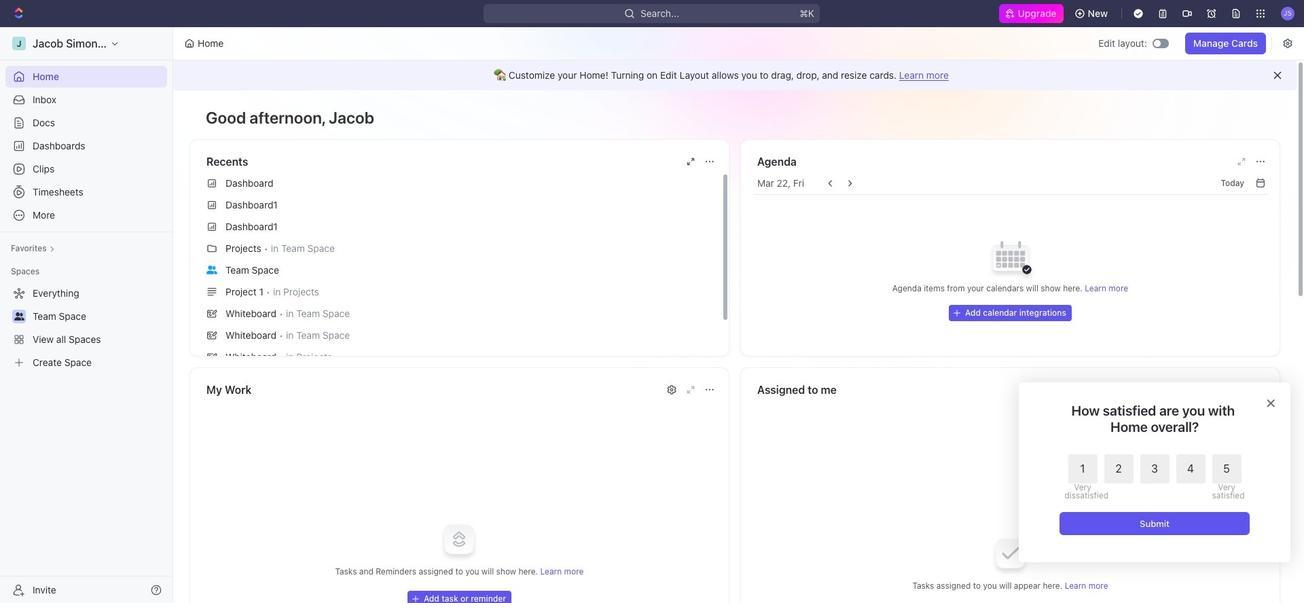 Task type: describe. For each thing, give the bounding box(es) containing it.
user group image
[[207, 266, 217, 274]]

tree inside sidebar navigation
[[5, 283, 167, 374]]

user group image
[[14, 313, 24, 321]]

jacob simon's workspace, , element
[[12, 37, 26, 50]]

sidebar navigation
[[0, 27, 176, 603]]



Task type: vqa. For each thing, say whether or not it's contained in the screenshot.
option group
yes



Task type: locate. For each thing, give the bounding box(es) containing it.
dialog
[[1019, 383, 1291, 563]]

alert
[[173, 60, 1297, 90]]

tree
[[5, 283, 167, 374]]

option group
[[1065, 455, 1242, 500]]



